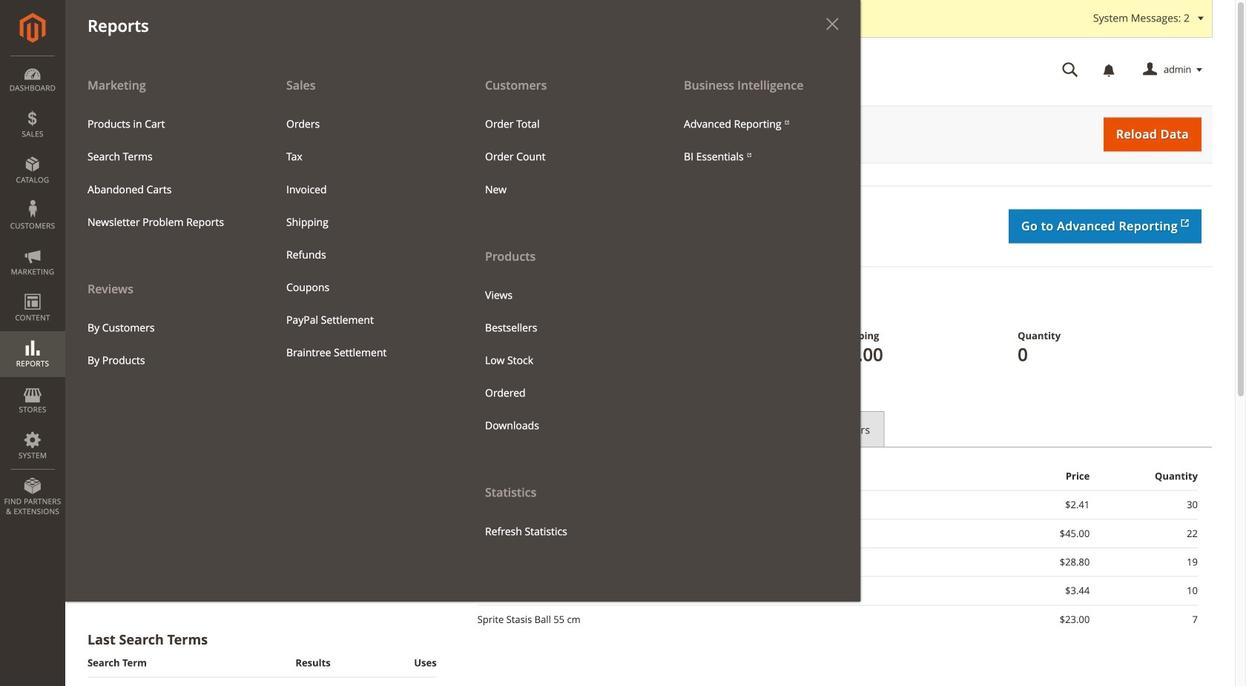 Task type: describe. For each thing, give the bounding box(es) containing it.
magento admin panel image
[[20, 13, 46, 43]]



Task type: locate. For each thing, give the bounding box(es) containing it.
menu bar
[[0, 0, 860, 602]]

menu
[[65, 68, 860, 602], [65, 68, 264, 377], [463, 68, 662, 549], [76, 108, 253, 239], [275, 108, 452, 369], [474, 108, 651, 206], [673, 108, 849, 173], [474, 279, 651, 443], [76, 312, 253, 377]]



Task type: vqa. For each thing, say whether or not it's contained in the screenshot.
magento admin panel icon
yes



